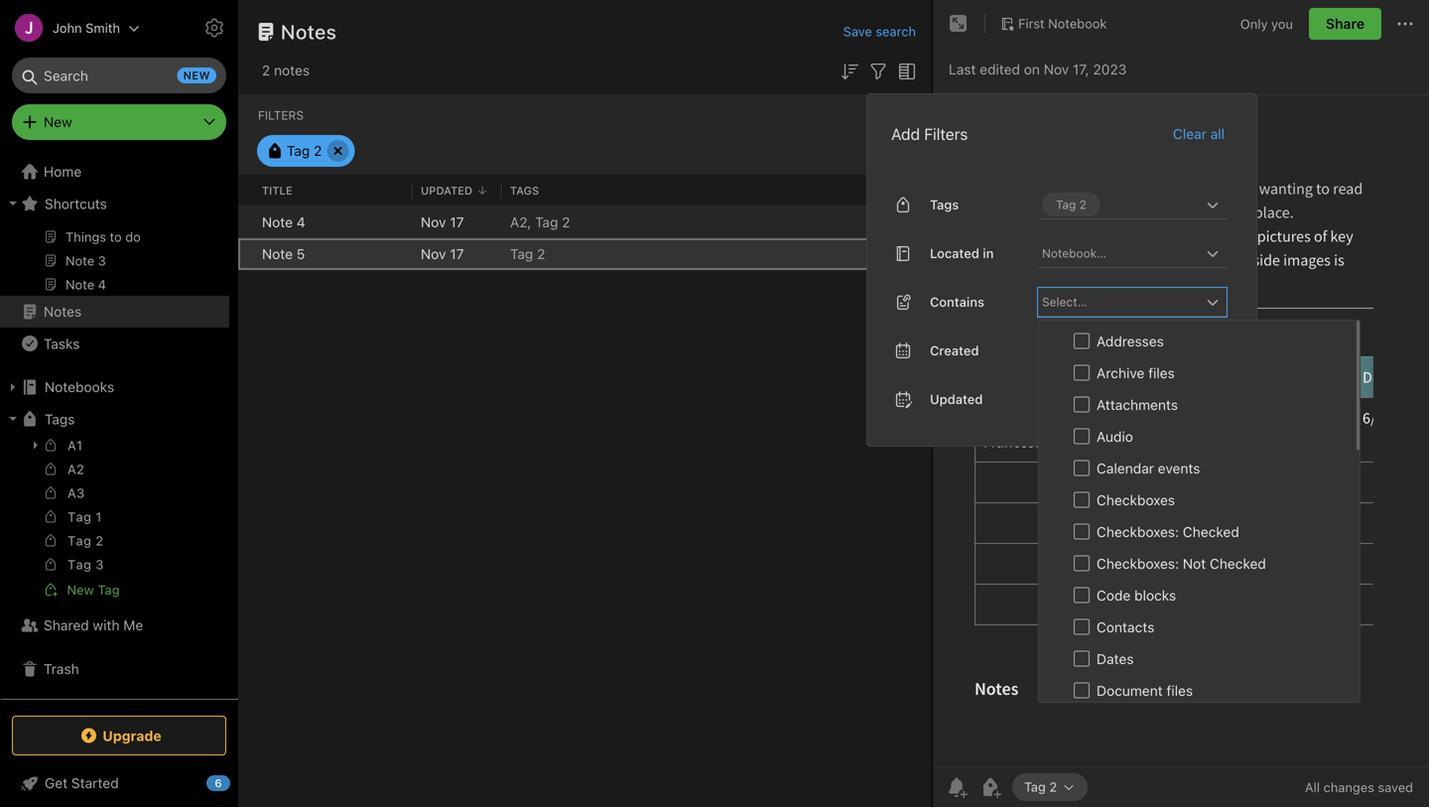 Task type: vqa. For each thing, say whether or not it's contained in the screenshot.
WHAT'S NEW Field
no



Task type: locate. For each thing, give the bounding box(es) containing it.
1 group from the top
[[0, 38, 229, 304]]

note 5
[[262, 246, 305, 262]]

1 horizontal spatial filters
[[925, 124, 968, 143]]

tag inside button
[[98, 582, 120, 597]]

tag 1 link
[[0, 506, 229, 530]]

shared
[[44, 617, 89, 633]]

tag 2 down a2,
[[510, 246, 545, 262]]

2 cell from the top
[[238, 238, 254, 270]]

1 vertical spatial tag 2 button
[[1042, 192, 1101, 216]]

note for note 5
[[262, 246, 293, 262]]

1 vertical spatial 17
[[450, 246, 464, 262]]

updated
[[421, 184, 473, 197], [930, 392, 983, 407]]

0 vertical spatial filters
[[258, 108, 304, 122]]

1 checkboxes: from the top
[[1097, 523, 1179, 540]]

home link
[[0, 156, 238, 188]]

saved
[[1378, 780, 1414, 795]]

new inside button
[[67, 582, 94, 597]]

1 vertical spatial files
[[1167, 682, 1193, 699]]

notes
[[281, 20, 337, 43], [44, 303, 82, 320]]

checked right not
[[1210, 555, 1267, 572]]

1 cell from the top
[[238, 207, 254, 238]]

tag 2 button up located in field
[[1042, 192, 1101, 216]]

note left 4
[[262, 214, 293, 230]]

last
[[949, 61, 976, 77]]

add tag image
[[979, 775, 1003, 799]]

add filters image
[[867, 59, 891, 83]]

tag down tag 3 link
[[98, 582, 120, 597]]

notes up tasks
[[44, 303, 82, 320]]

Select573 checkbox
[[1074, 428, 1090, 444]]

tag up located in field
[[1056, 197, 1077, 211]]

checkboxes: down checkboxes
[[1097, 523, 1179, 540]]

tag inside field
[[1056, 197, 1077, 211]]

a2, tag 2
[[510, 214, 570, 230]]

1  input text field from the top
[[1040, 239, 1201, 267]]

tasks button
[[0, 328, 229, 359]]

tag inside 'link'
[[68, 533, 92, 548]]

smith
[[86, 20, 120, 35]]

0 horizontal spatial row group
[[238, 207, 932, 270]]

 input text field up the addresses
[[1040, 288, 1201, 316]]

 input text field
[[1040, 239, 1201, 267], [1040, 288, 1201, 316]]

0 vertical spatial nov 17
[[421, 214, 464, 230]]

with
[[93, 617, 120, 633]]

1 vertical spatial notes
[[44, 303, 82, 320]]

2 nov 17 from the top
[[421, 246, 464, 262]]

Select578 checkbox
[[1074, 587, 1090, 603]]

new for new tag
[[67, 582, 94, 597]]

1 vertical spatial checked
[[1210, 555, 1267, 572]]

group for tags
[[0, 433, 229, 610]]

cell
[[238, 207, 254, 238], [238, 238, 254, 270]]

shared with me link
[[0, 610, 229, 641]]

row group
[[238, 207, 932, 270], [1039, 321, 1357, 807]]

1 nov 17 from the top
[[421, 214, 464, 230]]

attachments
[[1097, 396, 1178, 413]]

tag 2 button right "add tag" image
[[1013, 773, 1088, 801]]

new up home
[[44, 114, 72, 130]]

new inside popup button
[[44, 114, 72, 130]]

0 vertical spatial checked
[[1183, 523, 1240, 540]]

blocks
[[1135, 587, 1177, 603]]

only
[[1241, 16, 1268, 31]]

1 17 from the top
[[450, 214, 464, 230]]

1 vertical spatial  input text field
[[1040, 288, 1201, 316]]

notebook
[[1049, 16, 1107, 31]]

1 horizontal spatial updated
[[930, 392, 983, 407]]

tag left tag 2 tag actions field
[[1025, 779, 1046, 794]]

group containing a1
[[0, 433, 229, 610]]

2 group from the top
[[0, 433, 229, 610]]

group
[[0, 38, 229, 304], [0, 433, 229, 610]]

0 vertical spatial group
[[0, 38, 229, 304]]

document files
[[1097, 682, 1193, 699]]

tag 2 up the title
[[287, 142, 322, 159]]

notes link
[[0, 296, 229, 328]]

notes up "notes" at the left top
[[281, 20, 337, 43]]

1 vertical spatial group
[[0, 433, 229, 610]]

1 vertical spatial row group
[[1039, 321, 1357, 807]]

filters down 2 notes
[[258, 108, 304, 122]]

2 vertical spatial nov
[[421, 246, 446, 262]]

Note Editor text field
[[933, 95, 1430, 766]]

tag 3
[[68, 557, 104, 572]]

tree containing home
[[0, 6, 238, 698]]

note left 5
[[262, 246, 293, 262]]

0 vertical spatial new
[[44, 114, 72, 130]]

2 horizontal spatial tags
[[930, 197, 959, 212]]

0 vertical spatial nov
[[1044, 61, 1069, 77]]

add a reminder image
[[945, 775, 969, 799]]

tags
[[510, 184, 539, 197], [930, 197, 959, 212], [45, 411, 75, 427]]

Sort options field
[[838, 58, 862, 83]]

2 checkboxes: from the top
[[1097, 555, 1179, 572]]

0 vertical spatial checkboxes:
[[1097, 523, 1179, 540]]

note
[[262, 214, 293, 230], [262, 246, 293, 262]]

cell left note 5
[[238, 238, 254, 270]]

2 17 from the top
[[450, 246, 464, 262]]

1 vertical spatial nov
[[421, 214, 446, 230]]

tags up a2,
[[510, 184, 539, 197]]

Select577 checkbox
[[1074, 555, 1090, 571]]

expand note image
[[947, 12, 971, 36]]

checkboxes
[[1097, 492, 1176, 508]]

0 vertical spatial notes
[[281, 20, 337, 43]]

nov for tag 2
[[421, 246, 446, 262]]

last edited on nov 17, 2023
[[949, 61, 1127, 77]]

Select570 checkbox
[[1074, 333, 1090, 349]]

Help and Learning task checklist field
[[0, 767, 238, 799]]

contacts
[[1097, 619, 1155, 635]]

1 vertical spatial new
[[67, 582, 94, 597]]

tag 2 button up the title
[[257, 135, 355, 167]]

1 vertical spatial note
[[262, 246, 293, 262]]

a2,
[[510, 214, 532, 230]]

2  input text field from the top
[[1040, 288, 1201, 316]]

tag 2 inside field
[[1056, 197, 1087, 211]]

new search field
[[26, 58, 216, 93]]

files up attachments
[[1149, 365, 1175, 381]]

trash
[[44, 661, 79, 677]]

checked up not
[[1183, 523, 1240, 540]]

17
[[450, 214, 464, 230], [450, 246, 464, 262]]

1 horizontal spatial row group
[[1039, 321, 1357, 807]]

note for note 4
[[262, 214, 293, 230]]

tag 2 right "add tag" image
[[1025, 779, 1057, 794]]

 input text field inside contains field
[[1040, 288, 1201, 316]]

new tag
[[67, 582, 120, 597]]

0 vertical spatial note
[[262, 214, 293, 230]]

 input text field inside located in field
[[1040, 239, 1201, 267]]

 input text field down tag 2 field on the right
[[1040, 239, 1201, 267]]

edited
[[980, 61, 1021, 77]]

Account field
[[0, 8, 140, 48]]

tag up the title
[[287, 142, 310, 159]]

a1
[[68, 438, 83, 453]]

0 vertical spatial files
[[1149, 365, 1175, 381]]

notebooks
[[45, 379, 114, 395]]

new
[[44, 114, 72, 130], [67, 582, 94, 597]]

settings image
[[203, 16, 226, 40]]

tree
[[0, 6, 238, 698]]

new down tag 3 on the left bottom
[[67, 582, 94, 597]]

all
[[1211, 125, 1225, 142]]

checked
[[1183, 523, 1240, 540], [1210, 555, 1267, 572]]

tag down tag 1
[[68, 533, 92, 548]]

2
[[262, 62, 270, 78], [314, 142, 322, 159], [1080, 197, 1087, 211], [562, 214, 570, 230], [537, 246, 545, 262], [96, 533, 104, 548], [1050, 779, 1057, 794]]

only you
[[1241, 16, 1294, 31]]

0 horizontal spatial tags
[[45, 411, 75, 427]]

tag left 1
[[68, 509, 92, 524]]

cell left note 4
[[238, 207, 254, 238]]

filters right add
[[925, 124, 968, 143]]

checkboxes: for checkboxes: checked
[[1097, 523, 1179, 540]]

dates
[[1097, 651, 1134, 667]]

shortcuts
[[45, 195, 107, 212]]

tags up a1
[[45, 411, 75, 427]]

1 note from the top
[[262, 214, 293, 230]]

tag 2 up located in field
[[1056, 197, 1087, 211]]

a3
[[68, 485, 85, 500]]

trash link
[[0, 653, 229, 685]]

0 vertical spatial 17
[[450, 214, 464, 230]]

a2 link
[[0, 459, 229, 483]]

tags up located
[[930, 197, 959, 212]]

tag 2 inside 'link'
[[68, 533, 104, 548]]

0 vertical spatial  input text field
[[1040, 239, 1201, 267]]

1 vertical spatial checkboxes:
[[1097, 555, 1179, 572]]

checkboxes: up code blocks
[[1097, 555, 1179, 572]]

2 note from the top
[[262, 246, 293, 262]]

tag 3 link
[[0, 554, 229, 578]]

new for new
[[44, 114, 72, 130]]

files for document files
[[1167, 682, 1193, 699]]

0 vertical spatial row group
[[238, 207, 932, 270]]

row group containing addresses
[[1039, 321, 1357, 807]]

clear all
[[1173, 125, 1225, 142]]

notebooks link
[[0, 371, 229, 403]]

started
[[71, 775, 119, 791]]

Select575 checkbox
[[1074, 492, 1090, 507]]

0 vertical spatial updated
[[421, 184, 473, 197]]

tag 2
[[287, 142, 322, 159], [1056, 197, 1087, 211], [510, 246, 545, 262], [68, 533, 104, 548], [1025, 779, 1057, 794]]

Add filters field
[[867, 58, 891, 83]]

0 horizontal spatial filters
[[258, 108, 304, 122]]

add
[[892, 124, 920, 143]]

0 horizontal spatial updated
[[421, 184, 473, 197]]

 input text field for located in
[[1040, 239, 1201, 267]]

cell for note 4
[[238, 207, 254, 238]]

0 horizontal spatial notes
[[44, 303, 82, 320]]

1 vertical spatial nov 17
[[421, 246, 464, 262]]

2 inside 'link'
[[96, 533, 104, 548]]

6
[[215, 777, 222, 790]]

Select580 checkbox
[[1074, 650, 1090, 666]]

new
[[183, 69, 210, 82]]

Select571 checkbox
[[1074, 364, 1090, 380]]

all
[[1305, 780, 1320, 795]]

notes inside "tree"
[[44, 303, 82, 320]]

files right document
[[1167, 682, 1193, 699]]

tag 2 up tag 3 on the left bottom
[[68, 533, 104, 548]]

tag 2 inside note window element
[[1025, 779, 1057, 794]]



Task type: describe. For each thing, give the bounding box(es) containing it.
calendar events
[[1097, 460, 1201, 476]]

Select576 checkbox
[[1074, 523, 1090, 539]]

4
[[297, 214, 305, 230]]

More actions field
[[1394, 8, 1418, 40]]

nov inside note window element
[[1044, 61, 1069, 77]]

nov for a2, tag 2
[[421, 214, 446, 230]]

save
[[844, 24, 872, 39]]

5
[[297, 246, 305, 262]]

you
[[1272, 16, 1294, 31]]

changes
[[1324, 780, 1375, 795]]

code
[[1097, 587, 1131, 603]]

archive
[[1097, 365, 1145, 381]]

Tags field
[[1038, 190, 1227, 219]]

archive files
[[1097, 365, 1175, 381]]

2 vertical spatial tag 2 button
[[1013, 773, 1088, 801]]

cell for note 5
[[238, 238, 254, 270]]

created
[[930, 343, 979, 358]]

Select581 checkbox
[[1074, 682, 1090, 698]]

tags inside 'button'
[[45, 411, 75, 427]]

code blocks
[[1097, 587, 1177, 603]]

contains
[[930, 294, 985, 309]]

me
[[123, 617, 143, 633]]

located
[[930, 246, 980, 261]]

new button
[[12, 104, 226, 140]]

clear all button
[[1171, 122, 1227, 146]]

a1 link
[[0, 433, 229, 459]]

save search button
[[844, 22, 916, 41]]

1 horizontal spatial notes
[[281, 20, 337, 43]]

View options field
[[891, 58, 919, 83]]

all changes saved
[[1305, 780, 1414, 795]]

checkboxes: for checkboxes: not checked
[[1097, 555, 1179, 572]]

share button
[[1309, 8, 1382, 40]]

2023
[[1093, 61, 1127, 77]]

search
[[876, 24, 916, 39]]

checkboxes: not checked
[[1097, 555, 1267, 572]]

document
[[1097, 682, 1163, 699]]

notes
[[274, 62, 310, 78]]

first notebook button
[[994, 10, 1114, 38]]

audio
[[1097, 428, 1134, 445]]

on
[[1024, 61, 1040, 77]]

tag 2 button inside tag 2 field
[[1042, 192, 1101, 216]]

tags button
[[0, 403, 229, 435]]

 input text field for contains
[[1040, 288, 1201, 316]]

tag 2 inside row group
[[510, 246, 545, 262]]

tag right a2,
[[535, 214, 558, 230]]

click to collapse image
[[231, 770, 246, 794]]

2 notes
[[262, 62, 310, 78]]

first
[[1019, 16, 1045, 31]]

tag down a2,
[[510, 246, 533, 262]]

0 vertical spatial tag 2 button
[[257, 135, 355, 167]]

title
[[262, 184, 293, 197]]

expand tags image
[[5, 411, 21, 427]]

home
[[44, 163, 82, 180]]

located in
[[930, 246, 994, 261]]

17 for a2,
[[450, 214, 464, 230]]

nov 17 for tag 2
[[421, 246, 464, 262]]

events
[[1158, 460, 1201, 476]]

tag 2 link
[[0, 530, 229, 554]]

checkboxes: checked
[[1097, 523, 1240, 540]]

not
[[1183, 555, 1206, 572]]

get started
[[45, 775, 119, 791]]

tag left 3
[[68, 557, 92, 572]]

shared with me
[[44, 617, 143, 633]]

tag inside note window element
[[1025, 779, 1046, 794]]

addresses
[[1097, 333, 1164, 349]]

calendar
[[1097, 460, 1155, 476]]

add filters
[[892, 124, 968, 143]]

nov 17 for a2, tag 2
[[421, 214, 464, 230]]

1 vertical spatial updated
[[930, 392, 983, 407]]

john smith
[[53, 20, 120, 35]]

group for shortcuts
[[0, 38, 229, 304]]

shortcuts button
[[0, 188, 229, 219]]

save search
[[844, 24, 916, 39]]

Select574 checkbox
[[1074, 460, 1090, 476]]

john
[[53, 20, 82, 35]]

a2
[[68, 462, 85, 477]]

note window element
[[933, 0, 1430, 807]]

in
[[983, 246, 994, 261]]

1 vertical spatial filters
[[925, 124, 968, 143]]

17 for tag
[[450, 246, 464, 262]]

note 4
[[262, 214, 305, 230]]

tasks
[[44, 335, 80, 352]]

share
[[1326, 15, 1365, 32]]

files for archive files
[[1149, 365, 1175, 381]]

Located in field
[[1038, 239, 1227, 268]]

upgrade
[[103, 727, 162, 744]]

2 inside field
[[1080, 197, 1087, 211]]

a3 link
[[0, 483, 229, 506]]

first notebook
[[1019, 16, 1107, 31]]

Tag 2 Tag actions field
[[1057, 780, 1076, 794]]

more actions image
[[1394, 12, 1418, 36]]

Select572 checkbox
[[1074, 396, 1090, 412]]

expand notebooks image
[[5, 379, 21, 395]]

17,
[[1073, 61, 1090, 77]]

Select579 checkbox
[[1074, 619, 1090, 634]]

2 inside note window element
[[1050, 779, 1057, 794]]

Search text field
[[26, 58, 212, 93]]

get
[[45, 775, 68, 791]]

new tag button
[[0, 578, 229, 602]]

3
[[96, 557, 104, 572]]

upgrade button
[[12, 716, 226, 756]]

tag 1
[[68, 509, 102, 524]]

clear
[[1173, 125, 1207, 142]]

1
[[96, 509, 102, 524]]

1 horizontal spatial tags
[[510, 184, 539, 197]]

row group containing note 4
[[238, 207, 932, 270]]

Contains field
[[1038, 288, 1227, 316]]



